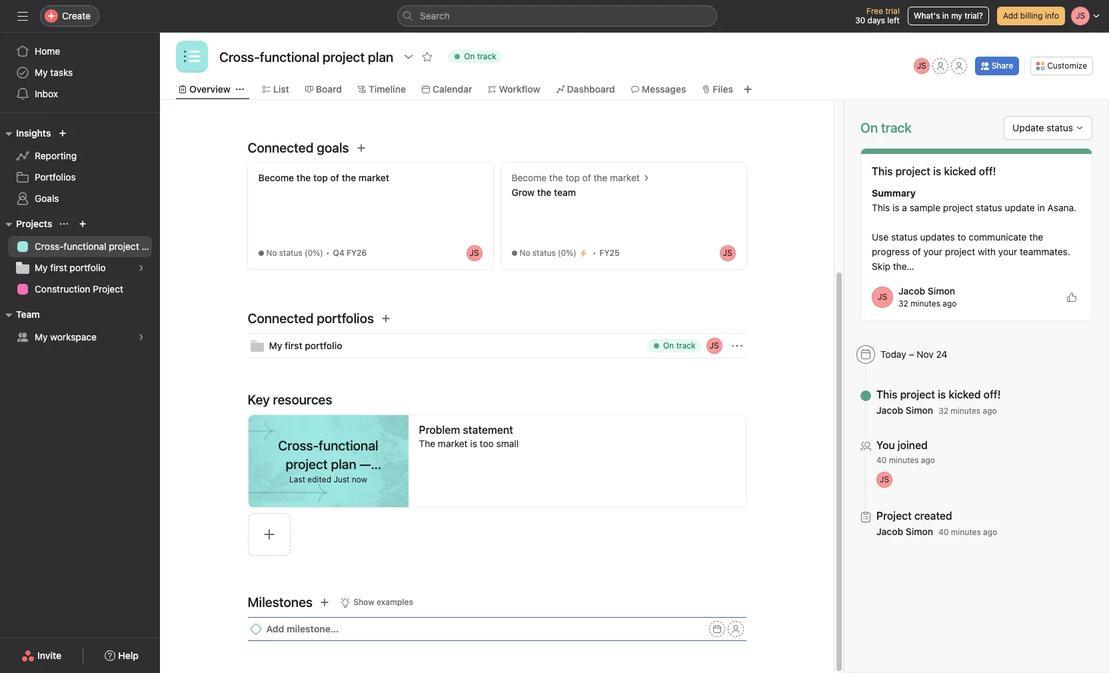 Task type: vqa. For each thing, say whether or not it's contained in the screenshot.
the bottommost OCTOBER
no



Task type: locate. For each thing, give the bounding box(es) containing it.
project down today – nov 24 at the right bottom of page
[[901, 389, 936, 401]]

2 • from the left
[[593, 248, 597, 258]]

my inside my workspace link
[[35, 331, 48, 343]]

0 horizontal spatial market
[[359, 172, 389, 183]]

32
[[899, 299, 909, 309], [939, 406, 949, 416]]

show examples
[[354, 597, 413, 608]]

• left q4
[[326, 248, 330, 258]]

use status updates to communicate the progress of your project with your teammates. skip the…
[[872, 231, 1073, 272]]

in left my
[[943, 11, 949, 21]]

1 • from the left
[[326, 248, 330, 258]]

simon down the 'use status updates to communicate the progress of your project with your teammates. skip the…'
[[928, 285, 956, 297]]

share button
[[975, 57, 1020, 75]]

calendar link
[[422, 82, 472, 97]]

board link
[[305, 82, 342, 97]]

0 horizontal spatial (0%)
[[305, 248, 323, 258]]

1 vertical spatial 32
[[939, 406, 949, 416]]

completed milestone image
[[250, 624, 261, 635]]

invite button
[[13, 644, 70, 668]]

new project or portfolio image
[[79, 220, 87, 228]]

0 horizontal spatial portfolio
[[70, 262, 106, 273]]

1 vertical spatial functional
[[319, 438, 379, 453]]

jacob up the you
[[877, 405, 904, 416]]

32 down the 'the…'
[[899, 299, 909, 309]]

is left too
[[470, 438, 477, 449]]

1 horizontal spatial on
[[664, 341, 674, 351]]

minutes down you joined button
[[889, 455, 919, 465]]

create button
[[40, 5, 99, 27]]

update
[[1005, 202, 1035, 213]]

jacob inside "this project is kicked off! jacob simon 32 minutes ago"
[[877, 405, 904, 416]]

my workspace
[[35, 331, 97, 343]]

first down connected portfolios at left
[[285, 340, 303, 351]]

functional inside cross-functional project plan — project brief
[[319, 438, 379, 453]]

my down connected portfolios at left
[[269, 340, 282, 351]]

become the top of the market up team
[[512, 172, 640, 183]]

board
[[316, 83, 342, 95]]

your
[[924, 246, 943, 257], [999, 246, 1018, 257]]

1 horizontal spatial plan
[[331, 457, 357, 472]]

the
[[419, 438, 436, 449]]

1 vertical spatial 40
[[939, 527, 949, 537]]

1 horizontal spatial market
[[438, 438, 468, 449]]

workspace
[[50, 331, 97, 343]]

timeline
[[369, 83, 406, 95]]

1 vertical spatial this
[[872, 202, 890, 213]]

show
[[354, 597, 375, 608]]

1 vertical spatial first
[[285, 340, 303, 351]]

become up grow
[[512, 172, 547, 183]]

global element
[[0, 33, 160, 113]]

this is a sample project status update in asana.
[[872, 202, 1077, 213]]

project up the last
[[286, 457, 328, 472]]

add billing info button
[[998, 7, 1066, 25]]

list image
[[184, 49, 200, 65]]

is left the kicked off!
[[934, 165, 942, 177]]

my first portfolio down connected portfolios at left
[[269, 340, 342, 351]]

construction project link
[[8, 279, 152, 300]]

your down communicate
[[999, 246, 1018, 257]]

1 vertical spatial js button
[[707, 338, 723, 354]]

my first portfolio inside projects element
[[35, 262, 106, 273]]

0 horizontal spatial become the top of the market
[[258, 172, 389, 183]]

1 no status (0%) from the left
[[266, 248, 323, 258]]

this down 'summary'
[[872, 202, 890, 213]]

my left the tasks
[[35, 67, 48, 78]]

0 vertical spatial jacob
[[899, 285, 926, 297]]

the inside the 'use status updates to communicate the progress of your project with your teammates. skip the…'
[[1030, 231, 1044, 243]]

0 horizontal spatial first
[[50, 262, 67, 273]]

1 horizontal spatial (0%)
[[558, 248, 577, 258]]

this down today
[[877, 389, 898, 401]]

0 vertical spatial this
[[872, 165, 893, 177]]

1 vertical spatial plan
[[331, 457, 357, 472]]

js button down 'what's'
[[914, 58, 930, 74]]

1 vertical spatial on
[[664, 341, 674, 351]]

my up construction
[[35, 262, 48, 273]]

js button
[[914, 58, 930, 74], [707, 338, 723, 354]]

Completed milestone checkbox
[[250, 624, 261, 635]]

no status (0%) left q4
[[266, 248, 323, 258]]

insights
[[16, 127, 51, 139]]

jacob simon link inside "latest status update" element
[[899, 285, 956, 297]]

functional inside projects element
[[64, 241, 106, 252]]

cross- down show options, current sort, top icon
[[35, 241, 64, 252]]

2 horizontal spatial of
[[913, 246, 921, 257]]

1 horizontal spatial 32
[[939, 406, 949, 416]]

0 horizontal spatial in
[[943, 11, 949, 21]]

on track button
[[442, 47, 508, 66]]

1 horizontal spatial become
[[512, 172, 547, 183]]

jacob simon link up you joined button
[[877, 405, 934, 416]]

Milestone Name text field
[[266, 618, 707, 641]]

plan inside projects element
[[142, 241, 160, 252]]

0 horizontal spatial •
[[326, 248, 330, 258]]

top down connected goals
[[313, 172, 328, 183]]

overview
[[189, 83, 231, 95]]

0 vertical spatial first
[[50, 262, 67, 273]]

1 vertical spatial on track
[[664, 341, 696, 351]]

0 vertical spatial simon
[[928, 285, 956, 297]]

become the top of the market down connected goals
[[258, 172, 389, 183]]

1 horizontal spatial your
[[999, 246, 1018, 257]]

in left asana.
[[1038, 202, 1046, 213]]

minutes down project created
[[951, 527, 981, 537]]

in inside "latest status update" element
[[1038, 202, 1046, 213]]

40 down the you
[[877, 455, 887, 465]]

plan for cross-functional project plan — project brief
[[331, 457, 357, 472]]

use
[[872, 231, 889, 243]]

0 vertical spatial js button
[[914, 58, 930, 74]]

nov
[[917, 349, 934, 360]]

market inside the problem statement the market is too small
[[438, 438, 468, 449]]

jacob down project created
[[877, 526, 904, 537]]

track
[[477, 51, 497, 61], [677, 341, 696, 351]]

joined
[[898, 439, 928, 451]]

32 down this project is kicked off! button
[[939, 406, 949, 416]]

1 vertical spatial track
[[677, 341, 696, 351]]

(0%) left • fy25
[[558, 248, 577, 258]]

cross- inside projects element
[[35, 241, 64, 252]]

search list box
[[397, 5, 718, 27]]

1 horizontal spatial cross-
[[278, 438, 319, 453]]

boss button
[[374, 69, 494, 107]]

0 horizontal spatial no status (0%)
[[266, 248, 323, 258]]

functional for cross-functional project plan — project brief
[[319, 438, 379, 453]]

help
[[118, 650, 139, 662]]

this for this is a sample project status update in asana.
[[872, 202, 890, 213]]

the…
[[893, 261, 915, 272]]

off!
[[984, 389, 1001, 401]]

js
[[917, 61, 927, 71], [470, 248, 479, 258], [723, 248, 733, 258], [878, 292, 888, 302], [710, 341, 719, 351], [880, 475, 890, 485]]

track left actions icon
[[677, 341, 696, 351]]

0 vertical spatial on
[[464, 51, 475, 61]]

add goal image
[[356, 143, 367, 153]]

0 vertical spatial 40
[[877, 455, 887, 465]]

1 top from the left
[[313, 172, 328, 183]]

track inside popup button
[[477, 51, 497, 61]]

add to portfolio image
[[381, 313, 391, 324]]

jacob simon link
[[899, 285, 956, 297], [877, 405, 934, 416], [877, 526, 934, 537]]

0 vertical spatial jacob simon link
[[899, 285, 956, 297]]

1 horizontal spatial my first portfolio
[[269, 340, 342, 351]]

2 vertical spatial this
[[877, 389, 898, 401]]

dashboard
[[567, 83, 615, 95]]

0 horizontal spatial your
[[924, 246, 943, 257]]

jacob down the 'the…'
[[899, 285, 926, 297]]

0 horizontal spatial plan
[[142, 241, 160, 252]]

become down connected goals
[[258, 172, 294, 183]]

minutes down kicked
[[951, 406, 981, 416]]

1 horizontal spatial in
[[1038, 202, 1046, 213]]

0 vertical spatial portfolio
[[70, 262, 106, 273]]

simon down this project is kicked off! button
[[906, 405, 934, 416]]

my
[[35, 67, 48, 78], [35, 262, 48, 273], [35, 331, 48, 343], [269, 340, 282, 351]]

portfolio down connected portfolios at left
[[305, 340, 342, 351]]

insights button
[[0, 125, 51, 141]]

share
[[992, 61, 1014, 71]]

just
[[334, 475, 350, 485]]

no status (0%)
[[266, 248, 323, 258], [520, 248, 577, 258]]

you joined button
[[877, 439, 936, 452]]

this up 'summary'
[[872, 165, 893, 177]]

my for my first portfolio link
[[35, 262, 48, 273]]

my first portfolio up construction
[[35, 262, 106, 273]]

0 horizontal spatial on
[[464, 51, 475, 61]]

1 horizontal spatial no status (0%)
[[520, 248, 577, 258]]

2 vertical spatial jacob simon link
[[877, 526, 934, 537]]

ago inside "this project is kicked off! jacob simon 32 minutes ago"
[[983, 406, 997, 416]]

is left kicked
[[938, 389, 946, 401]]

this project is kicked off!
[[872, 165, 997, 177]]

plan inside cross-functional project plan — project brief
[[331, 457, 357, 472]]

2 vertical spatial simon
[[906, 526, 934, 537]]

0 vertical spatial my first portfolio
[[35, 262, 106, 273]]

0 vertical spatial functional
[[64, 241, 106, 252]]

goals
[[35, 193, 59, 204]]

cross-functional project plan
[[35, 241, 160, 252]]

0 vertical spatial in
[[943, 11, 949, 21]]

plan for cross-functional project plan
[[142, 241, 160, 252]]

actions image
[[732, 341, 743, 351]]

1 horizontal spatial first
[[285, 340, 303, 351]]

the
[[297, 172, 311, 183], [342, 172, 356, 183], [549, 172, 563, 183], [594, 172, 608, 183], [537, 187, 552, 198], [1030, 231, 1044, 243]]

0 horizontal spatial on track
[[464, 51, 497, 61]]

1 vertical spatial cross-
[[278, 438, 319, 453]]

ago inside jacob simon 32 minutes ago
[[943, 299, 957, 309]]

my inside my first portfolio link
[[35, 262, 48, 273]]

projects button
[[0, 216, 52, 232]]

0 vertical spatial track
[[477, 51, 497, 61]]

track up workflow link
[[477, 51, 497, 61]]

1 vertical spatial simon
[[906, 405, 934, 416]]

1 vertical spatial in
[[1038, 202, 1046, 213]]

upload attachment image
[[248, 513, 290, 556]]

(0%) left q4
[[305, 248, 323, 258]]

customize
[[1048, 61, 1088, 71]]

my down 'team'
[[35, 331, 48, 343]]

add tab image
[[743, 84, 753, 95]]

1 horizontal spatial top
[[566, 172, 580, 183]]

1 horizontal spatial no
[[520, 248, 530, 258]]

• for • q4 fy26
[[326, 248, 330, 258]]

days
[[868, 15, 886, 25]]

overview link
[[179, 82, 231, 97]]

become
[[258, 172, 294, 183], [512, 172, 547, 183]]

plan up 'just'
[[331, 457, 357, 472]]

40 down project created
[[939, 527, 949, 537]]

0 horizontal spatial js button
[[707, 338, 723, 354]]

0 horizontal spatial become
[[258, 172, 294, 183]]

add
[[1004, 11, 1019, 21]]

latest status update element
[[861, 148, 1093, 321]]

connected goals
[[248, 140, 349, 155]]

0 horizontal spatial functional
[[64, 241, 106, 252]]

simon
[[928, 285, 956, 297], [906, 405, 934, 416], [906, 526, 934, 537]]

in
[[943, 11, 949, 21], [1038, 202, 1046, 213]]

cross-
[[35, 241, 64, 252], [278, 438, 319, 453]]

0 horizontal spatial 32
[[899, 299, 909, 309]]

no
[[266, 248, 277, 258], [520, 248, 530, 258]]

1 horizontal spatial become the top of the market
[[512, 172, 640, 183]]

0 horizontal spatial track
[[477, 51, 497, 61]]

jacob
[[899, 285, 926, 297], [877, 405, 904, 416], [877, 526, 904, 537]]

1 your from the left
[[924, 246, 943, 257]]

0 horizontal spatial cross-
[[35, 241, 64, 252]]

this for this project is kicked off!
[[872, 165, 893, 177]]

plan up see details, my first portfolio image
[[142, 241, 160, 252]]

on
[[464, 51, 475, 61], [664, 341, 674, 351]]

status right update
[[1047, 122, 1074, 133]]

insights element
[[0, 121, 160, 212]]

ago
[[943, 299, 957, 309], [983, 406, 997, 416], [921, 455, 936, 465], [984, 527, 998, 537]]

no status (0%) left • fy25
[[520, 248, 577, 258]]

1 horizontal spatial portfolio
[[305, 340, 342, 351]]

functional up —
[[319, 438, 379, 453]]

jacob simon link down the 'the…'
[[899, 285, 956, 297]]

portfolio down cross-functional project plan link on the left of the page
[[70, 262, 106, 273]]

• left "fy25" on the top of page
[[593, 248, 597, 258]]

projects element
[[0, 212, 160, 303]]

list link
[[263, 82, 289, 97]]

status inside the 'use status updates to communicate the progress of your project with your teammates. skip the…'
[[892, 231, 918, 243]]

cross- inside cross-functional project plan — project brief
[[278, 438, 319, 453]]

None text field
[[216, 45, 397, 69]]

0 horizontal spatial no
[[266, 248, 277, 258]]

0 horizontal spatial 40
[[877, 455, 887, 465]]

0 vertical spatial 32
[[899, 299, 909, 309]]

status up progress
[[892, 231, 918, 243]]

project up 'summary'
[[896, 165, 931, 177]]

2 horizontal spatial market
[[610, 172, 640, 183]]

jacob simon link for project created
[[877, 526, 934, 537]]

0 horizontal spatial my first portfolio
[[35, 262, 106, 273]]

project down to
[[945, 246, 976, 257]]

functional up my first portfolio link
[[64, 241, 106, 252]]

1 vertical spatial portfolio
[[305, 340, 342, 351]]

minutes down the 'the…'
[[911, 299, 941, 309]]

my first portfolio link
[[8, 257, 152, 279]]

summary
[[872, 187, 916, 199]]

1 vertical spatial jacob
[[877, 405, 904, 416]]

progress
[[872, 246, 910, 257]]

messages
[[642, 83, 686, 95]]

my
[[952, 11, 963, 21]]

is
[[934, 165, 942, 177], [893, 202, 900, 213], [938, 389, 946, 401], [470, 438, 477, 449]]

(0%)
[[305, 248, 323, 258], [558, 248, 577, 258]]

in inside button
[[943, 11, 949, 21]]

1 horizontal spatial of
[[583, 172, 591, 183]]

simon inside jacob simon 32 minutes ago
[[928, 285, 956, 297]]

become the top of the market link
[[512, 171, 640, 185]]

problem statement the market is too small
[[419, 424, 519, 449]]

jacob simon link down project created
[[877, 526, 934, 537]]

what's in my trial? button
[[908, 7, 990, 25]]

status left q4
[[279, 248, 303, 258]]

• for • fy25
[[593, 248, 597, 258]]

fy25 button
[[597, 247, 637, 260]]

js button left actions icon
[[707, 338, 723, 354]]

cross- up the last
[[278, 438, 319, 453]]

my inside my tasks link
[[35, 67, 48, 78]]

1 horizontal spatial •
[[593, 248, 597, 258]]

2 become from the left
[[512, 172, 547, 183]]

0 vertical spatial plan
[[142, 241, 160, 252]]

2 vertical spatial jacob
[[877, 526, 904, 537]]

simon down project created
[[906, 526, 934, 537]]

construction project
[[35, 283, 123, 295]]

0 horizontal spatial top
[[313, 172, 328, 183]]

you
[[877, 439, 895, 451]]

first up construction
[[50, 262, 67, 273]]

on track up 'calendar' in the top left of the page
[[464, 51, 497, 61]]

my for my workspace link
[[35, 331, 48, 343]]

on track left actions icon
[[664, 341, 696, 351]]

1 vertical spatial jacob simon link
[[877, 405, 934, 416]]

my first portfolio
[[35, 262, 106, 273], [269, 340, 342, 351]]

plan
[[142, 241, 160, 252], [331, 457, 357, 472]]

1 horizontal spatial 40
[[939, 527, 949, 537]]

ago inside project created jacob simon 40 minutes ago
[[984, 527, 998, 537]]

top up team
[[566, 172, 580, 183]]

0 vertical spatial cross-
[[35, 241, 64, 252]]

boss
[[409, 89, 427, 99]]

on inside popup button
[[464, 51, 475, 61]]

0 likes. click to like this task image
[[1067, 292, 1078, 303]]

0 vertical spatial on track
[[464, 51, 497, 61]]

see details, my workspace image
[[137, 333, 145, 341]]

1 horizontal spatial functional
[[319, 438, 379, 453]]

my for my tasks link
[[35, 67, 48, 78]]

your down updates
[[924, 246, 943, 257]]



Task type: describe. For each thing, give the bounding box(es) containing it.
billing
[[1021, 11, 1043, 21]]

cross-functional project plan — project brief
[[278, 438, 379, 491]]

—
[[360, 457, 371, 472]]

2 no from the left
[[520, 248, 530, 258]]

fy26
[[347, 248, 367, 258]]

portfolio inside projects element
[[70, 262, 106, 273]]

project brief
[[292, 475, 365, 491]]

new image
[[59, 129, 67, 137]]

today – nov 24
[[881, 349, 948, 360]]

jacob inside jacob simon 32 minutes ago
[[899, 285, 926, 297]]

2 no status (0%) from the left
[[520, 248, 577, 258]]

of inside the 'use status updates to communicate the progress of your project with your teammates. skip the…'
[[913, 246, 921, 257]]

with
[[978, 246, 996, 257]]

show options, current sort, top image
[[60, 220, 68, 228]]

grow the team
[[512, 187, 576, 198]]

you joined 40 minutes ago
[[877, 439, 936, 465]]

my tasks
[[35, 67, 73, 78]]

problem
[[419, 424, 460, 436]]

portfolios link
[[8, 167, 152, 188]]

what's in my trial?
[[914, 11, 984, 21]]

simon inside "this project is kicked off! jacob simon 32 minutes ago"
[[906, 405, 934, 416]]

project up to
[[944, 202, 974, 213]]

32 inside jacob simon 32 minutes ago
[[899, 299, 909, 309]]

is inside the problem statement the market is too small
[[470, 438, 477, 449]]

what's
[[914, 11, 941, 21]]

kicked off!
[[944, 165, 997, 177]]

jacob inside project created jacob simon 40 minutes ago
[[877, 526, 904, 537]]

list
[[273, 83, 289, 95]]

kicked
[[949, 389, 981, 401]]

customize button
[[1031, 57, 1094, 75]]

my tasks link
[[8, 62, 152, 83]]

40 inside you joined 40 minutes ago
[[877, 455, 887, 465]]

project inside "this project is kicked off! jacob simon 32 minutes ago"
[[901, 389, 936, 401]]

this project is kicked off! jacob simon 32 minutes ago
[[877, 389, 1001, 416]]

update
[[1013, 122, 1045, 133]]

status up communicate
[[976, 202, 1003, 213]]

functional for cross-functional project plan
[[64, 241, 106, 252]]

2 (0%) from the left
[[558, 248, 577, 258]]

create
[[62, 10, 91, 21]]

teammates.
[[1020, 246, 1071, 257]]

1 become the top of the market from the left
[[258, 172, 389, 183]]

to
[[958, 231, 967, 243]]

is left the 'a' on the right of the page
[[893, 202, 900, 213]]

1 vertical spatial my first portfolio
[[269, 340, 342, 351]]

1 (0%) from the left
[[305, 248, 323, 258]]

today
[[881, 349, 907, 360]]

too
[[480, 438, 494, 449]]

milestones
[[248, 595, 313, 610]]

status down the grow the team
[[533, 248, 556, 258]]

a
[[902, 202, 908, 213]]

cross- for cross-functional project plan
[[35, 241, 64, 252]]

cross- for cross-functional project plan — project brief
[[278, 438, 319, 453]]

minutes inside jacob simon 32 minutes ago
[[911, 299, 941, 309]]

first inside projects element
[[50, 262, 67, 273]]

team
[[554, 187, 576, 198]]

free
[[867, 6, 884, 16]]

communicate
[[969, 231, 1027, 243]]

project inside the 'use status updates to communicate the progress of your project with your teammates. skip the…'
[[945, 246, 976, 257]]

on track inside popup button
[[464, 51, 497, 61]]

info
[[1046, 11, 1060, 21]]

timeline link
[[358, 82, 406, 97]]

update status
[[1013, 122, 1074, 133]]

2 top from the left
[[566, 172, 580, 183]]

32 inside "this project is kicked off! jacob simon 32 minutes ago"
[[939, 406, 949, 416]]

project created jacob simon 40 minutes ago
[[877, 510, 998, 537]]

project created
[[877, 510, 953, 522]]

project inside cross-functional project plan — project brief
[[286, 457, 328, 472]]

examples
[[377, 597, 413, 608]]

messages link
[[631, 82, 686, 97]]

show examples button
[[334, 593, 419, 612]]

add billing info
[[1004, 11, 1060, 21]]

1 horizontal spatial js button
[[914, 58, 930, 74]]

q4
[[333, 248, 345, 258]]

–
[[909, 349, 915, 360]]

home link
[[8, 41, 152, 62]]

trial
[[886, 6, 900, 16]]

40 inside project created jacob simon 40 minutes ago
[[939, 527, 949, 537]]

ago inside you joined 40 minutes ago
[[921, 455, 936, 465]]

24
[[937, 349, 948, 360]]

projects
[[16, 218, 52, 229]]

dashboard link
[[557, 82, 615, 97]]

help button
[[96, 644, 147, 668]]

2 become the top of the market from the left
[[512, 172, 640, 183]]

minutes inside project created jacob simon 40 minutes ago
[[951, 527, 981, 537]]

search button
[[397, 5, 718, 27]]

jacob simon link for this
[[877, 405, 934, 416]]

team
[[16, 309, 40, 320]]

see details, my first portfolio image
[[137, 264, 145, 272]]

key resources
[[248, 392, 332, 407]]

1 no from the left
[[266, 248, 277, 258]]

minutes inside "this project is kicked off! jacob simon 32 minutes ago"
[[951, 406, 981, 416]]

add to starred image
[[422, 51, 433, 62]]

free trial 30 days left
[[856, 6, 900, 25]]

1 become from the left
[[258, 172, 294, 183]]

my workspace link
[[8, 327, 152, 348]]

minutes inside you joined 40 minutes ago
[[889, 455, 919, 465]]

• q4 fy26
[[326, 248, 367, 258]]

portfolios
[[35, 171, 76, 183]]

trial?
[[965, 11, 984, 21]]

goals link
[[8, 188, 152, 209]]

show options image
[[404, 51, 414, 62]]

add milestone image
[[320, 597, 330, 608]]

tab actions image
[[236, 85, 244, 93]]

skip
[[872, 261, 891, 272]]

update status button
[[1004, 116, 1093, 140]]

inbox link
[[8, 83, 152, 105]]

status inside update status dropdown button
[[1047, 122, 1074, 133]]

fy25
[[600, 248, 620, 258]]

cross-functional project plan link
[[8, 236, 160, 257]]

is inside "this project is kicked off! jacob simon 32 minutes ago"
[[938, 389, 946, 401]]

grow
[[512, 187, 535, 198]]

connected portfolios
[[248, 311, 374, 326]]

2 your from the left
[[999, 246, 1018, 257]]

0 horizontal spatial of
[[331, 172, 339, 183]]

this inside "this project is kicked off! jacob simon 32 minutes ago"
[[877, 389, 898, 401]]

become inside become the top of the market link
[[512, 172, 547, 183]]

calendar
[[433, 83, 472, 95]]

project up see details, my first portfolio image
[[109, 241, 139, 252]]

1 horizontal spatial on track
[[664, 341, 696, 351]]

• fy25
[[593, 248, 620, 258]]

left
[[888, 15, 900, 25]]

js inside "latest status update" element
[[878, 292, 888, 302]]

simon inside project created jacob simon 40 minutes ago
[[906, 526, 934, 537]]

1 horizontal spatial track
[[677, 341, 696, 351]]

project
[[93, 283, 123, 295]]

sample
[[910, 202, 941, 213]]

this project is kicked off! button
[[877, 388, 1001, 401]]

30
[[856, 15, 866, 25]]

last edited just now
[[289, 475, 367, 485]]

workflow
[[499, 83, 541, 95]]

teams element
[[0, 303, 160, 351]]

hide sidebar image
[[17, 11, 28, 21]]



